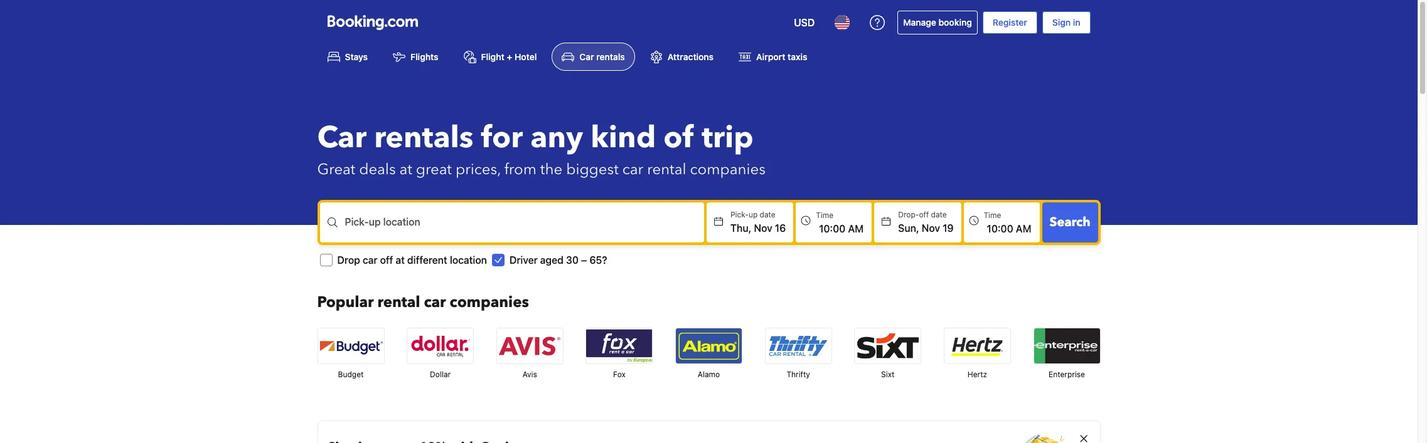 Task type: describe. For each thing, give the bounding box(es) containing it.
date for 19
[[931, 210, 947, 220]]

car rentals
[[580, 52, 625, 62]]

fox
[[613, 371, 626, 380]]

sixt
[[882, 371, 895, 380]]

booking.com online hotel reservations image
[[327, 15, 418, 30]]

manage booking link
[[898, 11, 978, 35]]

drop-
[[899, 210, 919, 220]]

enterprise
[[1049, 371, 1085, 380]]

nov for 19
[[922, 223, 940, 234]]

pick- for pick-up location
[[345, 217, 369, 228]]

car rentals link
[[552, 43, 635, 71]]

flights link
[[383, 43, 449, 71]]

register
[[993, 17, 1028, 28]]

popular rental car companies
[[317, 293, 529, 313]]

hertz
[[968, 371, 988, 380]]

1 horizontal spatial car
[[424, 293, 446, 313]]

flight
[[481, 52, 505, 62]]

attractions
[[668, 52, 714, 62]]

search
[[1050, 214, 1091, 231]]

car for car rentals for any kind of trip great deals at great prices, from the biggest car rental companies
[[317, 118, 367, 159]]

in
[[1073, 17, 1081, 28]]

1 vertical spatial at
[[396, 255, 405, 266]]

hotel
[[515, 52, 537, 62]]

usd button
[[787, 8, 823, 38]]

car inside car rentals for any kind of trip great deals at great prices, from the biggest car rental companies
[[623, 160, 644, 180]]

enterprise logo image
[[1034, 329, 1100, 364]]

thrifty logo image
[[766, 329, 832, 364]]

1 vertical spatial companies
[[450, 293, 529, 313]]

driver aged 30 – 65?
[[510, 255, 607, 266]]

drop-off date sun, nov 19
[[899, 210, 954, 234]]

1 vertical spatial location
[[450, 255, 487, 266]]

pick- for pick-up date thu, nov 16
[[731, 210, 749, 220]]

pick-up date thu, nov 16
[[731, 210, 786, 234]]

of
[[664, 118, 694, 159]]

for
[[481, 118, 523, 159]]

0 horizontal spatial car
[[363, 255, 378, 266]]

manage booking
[[904, 17, 972, 28]]

sun,
[[899, 223, 920, 234]]

drop
[[337, 255, 360, 266]]

companies inside car rentals for any kind of trip great deals at great prices, from the biggest car rental companies
[[690, 160, 766, 180]]

budget logo image
[[318, 329, 384, 364]]

dollar
[[430, 371, 451, 380]]

flight + hotel
[[481, 52, 537, 62]]

drop car off at different location
[[337, 255, 487, 266]]

airport
[[757, 52, 786, 62]]

1 vertical spatial rental
[[378, 293, 420, 313]]

thu,
[[731, 223, 752, 234]]

16
[[775, 223, 786, 234]]

–
[[581, 255, 587, 266]]

0 horizontal spatial location
[[383, 217, 420, 228]]

airport taxis
[[757, 52, 808, 62]]

trip
[[702, 118, 754, 159]]

stays
[[345, 52, 368, 62]]

rentals for car rentals for any kind of trip great deals at great prices, from the biggest car rental companies
[[374, 118, 474, 159]]

up for date
[[749, 210, 758, 220]]

pick-up location
[[345, 217, 420, 228]]

budget
[[338, 371, 364, 380]]

prices,
[[456, 160, 501, 180]]



Task type: vqa. For each thing, say whether or not it's contained in the screenshot.
13 corresponding to 13 Option
no



Task type: locate. For each thing, give the bounding box(es) containing it.
car inside car rentals for any kind of trip great deals at great prices, from the biggest car rental companies
[[317, 118, 367, 159]]

19
[[943, 223, 954, 234]]

different
[[407, 255, 447, 266]]

flight + hotel link
[[454, 43, 547, 71]]

nov left 19 at right bottom
[[922, 223, 940, 234]]

1 horizontal spatial pick-
[[731, 210, 749, 220]]

rentals for car rentals
[[597, 52, 625, 62]]

0 vertical spatial rentals
[[597, 52, 625, 62]]

rentals
[[597, 52, 625, 62], [374, 118, 474, 159]]

car down kind
[[623, 160, 644, 180]]

dollar logo image
[[408, 329, 473, 364]]

1 horizontal spatial companies
[[690, 160, 766, 180]]

up
[[749, 210, 758, 220], [369, 217, 381, 228]]

rental inside car rentals for any kind of trip great deals at great prices, from the biggest car rental companies
[[647, 160, 687, 180]]

avis logo image
[[497, 329, 563, 364]]

1 horizontal spatial off
[[919, 210, 929, 220]]

flights
[[411, 52, 439, 62]]

location up drop car off at different location
[[383, 217, 420, 228]]

off right drop
[[380, 255, 393, 266]]

location
[[383, 217, 420, 228], [450, 255, 487, 266]]

search button
[[1043, 203, 1098, 243]]

avis
[[523, 371, 537, 380]]

up down deals
[[369, 217, 381, 228]]

companies down driver
[[450, 293, 529, 313]]

rentals inside car rentals for any kind of trip great deals at great prices, from the biggest car rental companies
[[374, 118, 474, 159]]

companies down trip
[[690, 160, 766, 180]]

stays link
[[317, 43, 378, 71]]

aged
[[540, 255, 564, 266]]

car rentals for any kind of trip great deals at great prices, from the biggest car rental companies
[[317, 118, 766, 180]]

1 horizontal spatial date
[[931, 210, 947, 220]]

up for location
[[369, 217, 381, 228]]

up up thu,
[[749, 210, 758, 220]]

0 vertical spatial at
[[400, 160, 412, 180]]

1 vertical spatial car
[[317, 118, 367, 159]]

alamo
[[698, 371, 720, 380]]

from
[[505, 160, 537, 180]]

driver
[[510, 255, 538, 266]]

1 vertical spatial car
[[363, 255, 378, 266]]

0 horizontal spatial off
[[380, 255, 393, 266]]

0 vertical spatial rental
[[647, 160, 687, 180]]

2 nov from the left
[[922, 223, 940, 234]]

taxis
[[788, 52, 808, 62]]

1 horizontal spatial up
[[749, 210, 758, 220]]

booking
[[939, 17, 972, 28]]

date up 16
[[760, 210, 776, 220]]

0 horizontal spatial up
[[369, 217, 381, 228]]

1 horizontal spatial nov
[[922, 223, 940, 234]]

nov
[[754, 223, 773, 234], [922, 223, 940, 234]]

date up 19 at right bottom
[[931, 210, 947, 220]]

0 horizontal spatial pick-
[[345, 217, 369, 228]]

0 horizontal spatial rentals
[[374, 118, 474, 159]]

2 vertical spatial car
[[424, 293, 446, 313]]

thrifty
[[787, 371, 810, 380]]

sign in
[[1053, 17, 1081, 28]]

manage
[[904, 17, 937, 28]]

0 vertical spatial off
[[919, 210, 929, 220]]

pick- inside pick-up date thu, nov 16
[[731, 210, 749, 220]]

alamo logo image
[[676, 329, 742, 364]]

at left great at left
[[400, 160, 412, 180]]

date inside drop-off date sun, nov 19
[[931, 210, 947, 220]]

off up sun,
[[919, 210, 929, 220]]

kind
[[591, 118, 656, 159]]

2 date from the left
[[931, 210, 947, 220]]

nov inside pick-up date thu, nov 16
[[754, 223, 773, 234]]

0 horizontal spatial companies
[[450, 293, 529, 313]]

0 vertical spatial car
[[623, 160, 644, 180]]

0 horizontal spatial rental
[[378, 293, 420, 313]]

at
[[400, 160, 412, 180], [396, 255, 405, 266]]

register link
[[983, 11, 1038, 34]]

companies
[[690, 160, 766, 180], [450, 293, 529, 313]]

sign
[[1053, 17, 1071, 28]]

biggest
[[566, 160, 619, 180]]

at left different
[[396, 255, 405, 266]]

1 vertical spatial rentals
[[374, 118, 474, 159]]

location right different
[[450, 255, 487, 266]]

+
[[507, 52, 512, 62]]

0 horizontal spatial car
[[317, 118, 367, 159]]

off
[[919, 210, 929, 220], [380, 255, 393, 266]]

car right drop
[[363, 255, 378, 266]]

1 nov from the left
[[754, 223, 773, 234]]

65?
[[590, 255, 607, 266]]

sixt logo image
[[855, 329, 921, 364]]

rental down drop car off at different location
[[378, 293, 420, 313]]

fox logo image
[[587, 329, 653, 364]]

car
[[580, 52, 594, 62], [317, 118, 367, 159]]

car down different
[[424, 293, 446, 313]]

pick- up thu,
[[731, 210, 749, 220]]

usd
[[794, 17, 815, 28]]

30
[[566, 255, 579, 266]]

pick-
[[731, 210, 749, 220], [345, 217, 369, 228]]

1 horizontal spatial rentals
[[597, 52, 625, 62]]

0 vertical spatial companies
[[690, 160, 766, 180]]

car right hotel
[[580, 52, 594, 62]]

car
[[623, 160, 644, 180], [363, 255, 378, 266], [424, 293, 446, 313]]

1 horizontal spatial rental
[[647, 160, 687, 180]]

great
[[416, 160, 452, 180]]

1 horizontal spatial location
[[450, 255, 487, 266]]

attractions link
[[640, 43, 724, 71]]

car up great
[[317, 118, 367, 159]]

rental down of
[[647, 160, 687, 180]]

the
[[540, 160, 563, 180]]

car for car rentals
[[580, 52, 594, 62]]

1 date from the left
[[760, 210, 776, 220]]

1 vertical spatial off
[[380, 255, 393, 266]]

deals
[[359, 160, 396, 180]]

nov for 16
[[754, 223, 773, 234]]

2 horizontal spatial car
[[623, 160, 644, 180]]

any
[[531, 118, 583, 159]]

0 vertical spatial location
[[383, 217, 420, 228]]

sign in link
[[1043, 11, 1091, 34]]

rental
[[647, 160, 687, 180], [378, 293, 420, 313]]

date
[[760, 210, 776, 220], [931, 210, 947, 220]]

airport taxis link
[[729, 43, 818, 71]]

0 horizontal spatial date
[[760, 210, 776, 220]]

nov left 16
[[754, 223, 773, 234]]

1 horizontal spatial car
[[580, 52, 594, 62]]

hertz logo image
[[945, 329, 1011, 364]]

at inside car rentals for any kind of trip great deals at great prices, from the biggest car rental companies
[[400, 160, 412, 180]]

date for 16
[[760, 210, 776, 220]]

0 horizontal spatial nov
[[754, 223, 773, 234]]

popular
[[317, 293, 374, 313]]

pick- up drop
[[345, 217, 369, 228]]

nov inside drop-off date sun, nov 19
[[922, 223, 940, 234]]

Pick-up location field
[[345, 223, 704, 238]]

date inside pick-up date thu, nov 16
[[760, 210, 776, 220]]

great
[[317, 160, 355, 180]]

0 vertical spatial car
[[580, 52, 594, 62]]

up inside pick-up date thu, nov 16
[[749, 210, 758, 220]]

off inside drop-off date sun, nov 19
[[919, 210, 929, 220]]



